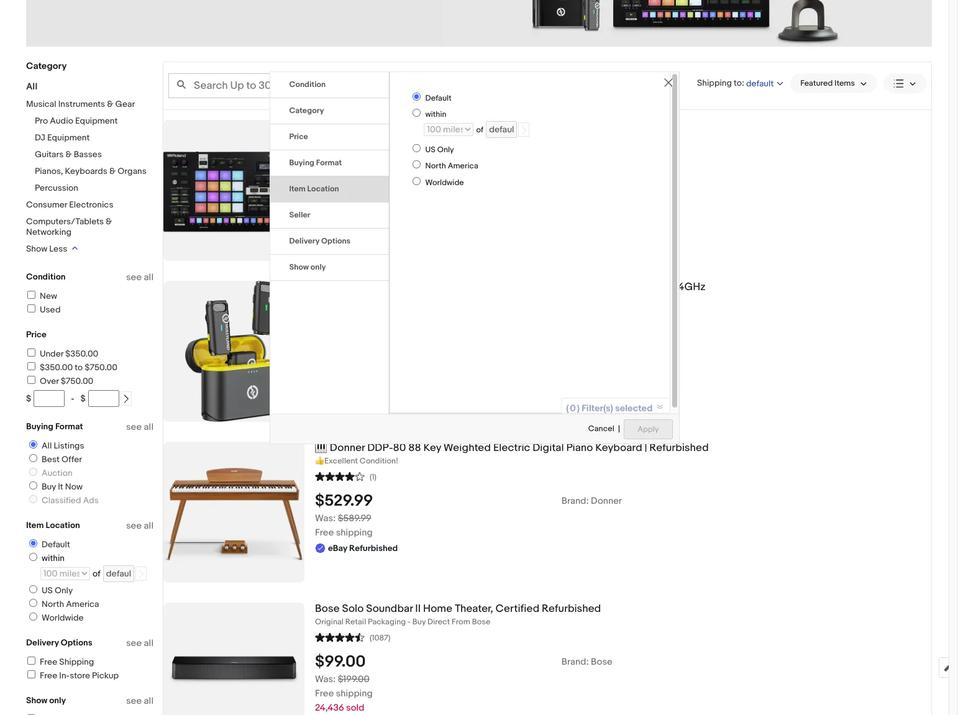 Task type: locate. For each thing, give the bounding box(es) containing it.
2 vertical spatial ebay
[[328, 543, 348, 554]]

1 horizontal spatial buy
[[413, 617, 426, 627]]

$350.00 to $750.00
[[40, 362, 117, 373]]

donner
[[330, 442, 365, 454], [591, 495, 622, 507]]

show only up hollyland
[[289, 262, 326, 272]]

donner for brand:
[[591, 495, 622, 507]]

only up hollyland
[[311, 262, 326, 272]]

0 horizontal spatial location
[[46, 520, 80, 531]]

$350.00
[[65, 349, 98, 359], [40, 362, 73, 373]]

All Listings radio
[[29, 441, 37, 449]]

networking
[[26, 227, 71, 237]]

delivery down the seller
[[289, 236, 320, 246]]

donner inside "brand: donner was: $589.99 free shipping"
[[591, 495, 622, 507]]

0 vertical spatial america
[[448, 161, 479, 171]]

donner for 🎹
[[330, 442, 365, 454]]

show down networking
[[26, 244, 47, 254]]

was: down $529.99
[[315, 513, 336, 525]]

1 vertical spatial show
[[289, 262, 309, 272]]

north america for north america option
[[42, 599, 99, 610]]

4 see all button from the top
[[126, 638, 154, 650]]

ebay for $527.99
[[328, 180, 348, 190]]

shipping down $199.00
[[336, 688, 373, 700]]

us for us only radio
[[42, 586, 53, 596]]

$750.00 right to
[[85, 362, 117, 373]]

0 horizontal spatial item location
[[26, 520, 80, 531]]

Over $750.00 checkbox
[[27, 376, 35, 384]]

buying format down roland
[[289, 158, 342, 168]]

north america for north america radio
[[425, 161, 479, 171]]

north right north america radio
[[425, 161, 446, 171]]

1 vertical spatial default
[[42, 540, 70, 550]]

1 horizontal spatial buying
[[289, 158, 315, 168]]

consumer electronics link
[[26, 200, 113, 210]]

worldwide right worldwide radio
[[425, 178, 464, 188]]

0 vertical spatial location
[[307, 184, 339, 194]]

electronics
[[69, 200, 113, 210]]

3 all from the top
[[144, 520, 154, 532]]

& down dj equipment link
[[66, 149, 72, 160]]

1 horizontal spatial condition
[[289, 80, 326, 90]]

(1087)
[[370, 633, 391, 643]]

was: for $99.00
[[315, 674, 336, 686]]

brand:
[[562, 495, 589, 507], [562, 656, 589, 668]]

america up worldwide link
[[66, 599, 99, 610]]

1 vertical spatial all
[[42, 441, 52, 451]]

0 vertical spatial buying format
[[289, 158, 342, 168]]

Maximum Value text field
[[88, 390, 119, 407]]

0 vertical spatial us
[[425, 145, 436, 155]]

of
[[476, 125, 484, 135], [93, 569, 101, 579]]

default text field
[[486, 122, 517, 138], [103, 566, 134, 583]]

0 vertical spatial buying
[[289, 158, 315, 168]]

default
[[425, 93, 452, 103], [42, 540, 70, 550]]

0 vertical spatial only
[[311, 262, 326, 272]]

1 vertical spatial brand:
[[562, 656, 589, 668]]

ii
[[415, 603, 421, 615]]

1 horizontal spatial item
[[289, 184, 306, 194]]

0 vertical spatial item
[[289, 184, 306, 194]]

1 vertical spatial shipping
[[336, 688, 373, 700]]

1 horizontal spatial us only
[[425, 145, 454, 155]]

0 vertical spatial price
[[289, 132, 308, 142]]

us only up north america "link"
[[42, 586, 73, 596]]

item up default option
[[26, 520, 44, 531]]

only for us only radio
[[55, 586, 73, 596]]

$350.00 up to
[[65, 349, 98, 359]]

see all button for all listings
[[126, 422, 154, 433]]

worldwide down north america "link"
[[42, 613, 84, 624]]

1 vertical spatial ebay
[[328, 326, 348, 337]]

1 horizontal spatial within
[[425, 110, 447, 120]]

used link
[[25, 305, 61, 315]]

direct
[[428, 617, 450, 627]]

gear
[[115, 99, 135, 109]]

Original Retail Packaging - Buy Direct From Bose text field
[[315, 617, 932, 628]]

within down 'default' link
[[42, 553, 65, 564]]

refurbished up original retail packaging - buy direct from bose text field
[[542, 603, 601, 615]]

2 see all from the top
[[126, 422, 154, 433]]

close image
[[664, 78, 673, 87]]

north for north america radio
[[425, 161, 446, 171]]

default text field right production
[[486, 122, 517, 138]]

- right the packaging
[[408, 617, 411, 627]]

see for all listings
[[126, 422, 142, 433]]

was: inside brand: bose was: $199.00 free shipping 24,436 sold
[[315, 674, 336, 686]]

guitars & basses link
[[35, 149, 102, 160]]

1 horizontal spatial worldwide
[[425, 178, 464, 188]]

$ left maximum value text field
[[81, 394, 86, 404]]

pro
[[35, 116, 48, 126]]

$ for minimum value "text box"
[[26, 394, 31, 404]]

4 see all from the top
[[126, 638, 154, 650]]

$ for maximum value text field
[[81, 394, 86, 404]]

0 horizontal spatial north
[[42, 599, 64, 610]]

over $750.00
[[40, 376, 93, 387]]

5 see all button from the top
[[126, 696, 154, 708]]

1 $ from the left
[[26, 394, 31, 404]]

default right default option
[[42, 540, 70, 550]]

refurbished
[[512, 120, 571, 132], [349, 180, 398, 190], [349, 326, 398, 337], [650, 442, 709, 454], [349, 543, 398, 554], [542, 603, 601, 615]]

roland verselab mv-1 production studio refurbished image
[[164, 120, 305, 261]]

only up north america "link"
[[55, 586, 73, 596]]

price
[[289, 132, 308, 142], [26, 330, 47, 340]]

item location
[[289, 184, 339, 194], [26, 520, 80, 531]]

0 vertical spatial show only
[[289, 262, 326, 272]]

buying format up all listings link
[[26, 422, 83, 432]]

condition up new
[[26, 272, 66, 282]]

0 vertical spatial condition
[[289, 80, 326, 90]]

1 see from the top
[[126, 272, 142, 283]]

default text field left go "image"
[[103, 566, 134, 583]]

0 horizontal spatial america
[[66, 599, 99, 610]]

keyboards
[[65, 166, 108, 177]]

0 horizontal spatial only
[[55, 586, 73, 596]]

show only
[[289, 262, 326, 272], [26, 696, 66, 706]]

classified ads link
[[24, 495, 101, 506]]

Free In-store Pickup checkbox
[[27, 671, 35, 679]]

5 see all from the top
[[126, 696, 154, 708]]

1 vertical spatial -
[[408, 617, 411, 627]]

0 vertical spatial default
[[425, 93, 452, 103]]

free down $529.99
[[315, 527, 334, 539]]

refurbished inside 'link'
[[512, 120, 571, 132]]

brand: donner was: $589.99 free shipping
[[315, 495, 622, 539]]

$350.00 up over $750.00 'link'
[[40, 362, 73, 373]]

0 vertical spatial within
[[425, 110, 447, 120]]

3 see from the top
[[126, 520, 142, 532]]

shipping inside brand: bose was: $199.00 free shipping 24,436 sold
[[336, 688, 373, 700]]

of right production
[[476, 125, 484, 135]]

0 horizontal spatial category
[[26, 60, 67, 72]]

all for new
[[144, 272, 154, 283]]

instruments
[[58, 99, 105, 109]]

0 vertical spatial only
[[438, 145, 454, 155]]

1 horizontal spatial bose
[[472, 617, 491, 627]]

-
[[71, 394, 74, 404], [408, 617, 411, 627]]

24,436
[[315, 702, 344, 714]]

1 horizontal spatial of
[[476, 125, 484, 135]]

format down roland
[[316, 158, 342, 168]]

1 brand: from the top
[[562, 495, 589, 507]]

all up musical
[[26, 81, 37, 93]]

under $350.00 link
[[25, 349, 98, 359]]

tab list containing condition
[[270, 72, 389, 281]]

ebay refurbished down the lark
[[328, 326, 398, 337]]

location
[[307, 184, 339, 194], [46, 520, 80, 531]]

price left roland
[[289, 132, 308, 142]]

0 vertical spatial was:
[[315, 513, 336, 525]]

within up roland verselab mv-1 production studio refurbished
[[425, 110, 447, 120]]

80
[[393, 442, 406, 454]]

1 horizontal spatial only
[[438, 145, 454, 155]]

$750.00 down $350.00 to $750.00
[[61, 376, 93, 387]]

was: down $99.00
[[315, 674, 336, 686]]

guitars
[[35, 149, 64, 160]]

2 vertical spatial bose
[[591, 656, 613, 668]]

0 vertical spatial options
[[321, 236, 351, 246]]

0 horizontal spatial $
[[26, 394, 31, 404]]

submit price range image
[[122, 395, 130, 404]]

now
[[65, 482, 83, 492]]

1 horizontal spatial north america
[[425, 161, 479, 171]]

show only down free in-store pickup checkbox
[[26, 696, 66, 706]]

1 vertical spatial only
[[49, 696, 66, 706]]

$589.99
[[338, 513, 372, 525]]

north america up worldwide link
[[42, 599, 99, 610]]

delivery
[[289, 236, 320, 246], [26, 638, 59, 648]]

north up worldwide link
[[42, 599, 64, 610]]

location up 'default' link
[[46, 520, 80, 531]]

3 see all button from the top
[[126, 520, 154, 532]]

buy down ii
[[413, 617, 426, 627]]

classified
[[42, 495, 81, 506]]

see all for new
[[126, 272, 154, 283]]

delivery up free shipping checkbox
[[26, 638, 59, 648]]

2 ebay refurbished from the top
[[328, 326, 398, 337]]

donner up 👍excellent
[[330, 442, 365, 454]]

go image
[[137, 570, 145, 579]]

hollyland lark m1 wireless lavalier microphone, noise cancellation 656ft 2.4ghz
[[315, 281, 706, 293]]

4 see from the top
[[126, 638, 142, 650]]

2 shipping from the top
[[336, 688, 373, 700]]

1 vertical spatial bose
[[472, 617, 491, 627]]

- down over $750.00
[[71, 394, 74, 404]]

1 ebay refurbished from the top
[[328, 180, 398, 190]]

us right us only radio
[[42, 586, 53, 596]]

item
[[289, 184, 306, 194], [26, 520, 44, 531]]

within
[[425, 110, 447, 120], [42, 553, 65, 564]]

format
[[316, 158, 342, 168], [55, 422, 83, 432]]

ebay down the 114 watching
[[328, 180, 348, 190]]

ebay down hollyland
[[328, 326, 348, 337]]

1 all from the top
[[144, 272, 154, 283]]

2 horizontal spatial bose
[[591, 656, 613, 668]]

default right default radio
[[425, 93, 452, 103]]

show down free in-store pickup checkbox
[[26, 696, 47, 706]]

|
[[645, 442, 647, 454]]

shipping
[[336, 527, 373, 539], [336, 688, 373, 700]]

category up roland
[[289, 106, 324, 116]]

$750.00
[[85, 362, 117, 373], [61, 376, 93, 387]]

1 horizontal spatial delivery
[[289, 236, 320, 246]]

all right all listings radio
[[42, 441, 52, 451]]

5 all from the top
[[144, 696, 154, 708]]

worldwide for worldwide option
[[42, 613, 84, 624]]

america down production
[[448, 161, 479, 171]]

1 shipping from the top
[[336, 527, 373, 539]]

free in-store pickup link
[[25, 671, 119, 681]]

free up 24,436
[[315, 688, 334, 700]]

under $350.00
[[40, 349, 98, 359]]

buying up all listings radio
[[26, 422, 53, 432]]

us right us only option
[[425, 145, 436, 155]]

0 vertical spatial delivery options
[[289, 236, 351, 246]]

musical
[[26, 99, 56, 109]]

bose down original retail packaging - buy direct from bose text field
[[591, 656, 613, 668]]

0 vertical spatial north america
[[425, 161, 479, 171]]

north for north america option
[[42, 599, 64, 610]]

cancel
[[589, 424, 615, 434]]

4.5 out of 5 stars image
[[315, 632, 365, 643]]

New checkbox
[[27, 291, 35, 299]]

1 see all from the top
[[126, 272, 154, 283]]

donner inside 🎹 donner ddp-80 88 key weighted electric digital piano keyboard | refurbished 👍excellent condition!
[[330, 442, 365, 454]]

free shipping link
[[25, 657, 94, 668]]

0 vertical spatial worldwide
[[425, 178, 464, 188]]

used
[[40, 305, 61, 315]]

refurbished right |
[[650, 442, 709, 454]]

over $750.00 link
[[25, 376, 93, 387]]

ebay down $589.99
[[328, 543, 348, 554]]

Classified Ads radio
[[29, 495, 37, 504]]

1 vertical spatial show only
[[26, 696, 66, 706]]

category up musical
[[26, 60, 67, 72]]

1 horizontal spatial format
[[316, 158, 342, 168]]

was: for $529.99
[[315, 513, 336, 525]]

brand: inside "brand: donner was: $589.99 free shipping"
[[562, 495, 589, 507]]

3 ebay from the top
[[328, 543, 348, 554]]

equipment up guitars & basses link
[[47, 132, 90, 143]]

0 horizontal spatial options
[[61, 638, 93, 648]]

seller
[[289, 210, 311, 220]]

options
[[321, 236, 351, 246], [61, 638, 93, 648]]

delivery options
[[289, 236, 351, 246], [26, 638, 93, 648]]

4 all from the top
[[144, 638, 154, 650]]

0 vertical spatial delivery
[[289, 236, 320, 246]]

0 horizontal spatial worldwide
[[42, 613, 84, 624]]

format up listings
[[55, 422, 83, 432]]

1 vertical spatial condition
[[26, 272, 66, 282]]

equipment
[[75, 116, 118, 126], [47, 132, 90, 143]]

Used checkbox
[[27, 305, 35, 313]]

0 vertical spatial of
[[476, 125, 484, 135]]

shipping for $99.00
[[336, 688, 373, 700]]

see
[[126, 272, 142, 283], [126, 422, 142, 433], [126, 520, 142, 532], [126, 638, 142, 650], [126, 696, 142, 708]]

2 see all button from the top
[[126, 422, 154, 433]]

shipping down $589.99
[[336, 527, 373, 539]]

- inside bose solo soundbar ii home theater, certified refurbished original retail packaging - buy direct from bose
[[408, 617, 411, 627]]

0 vertical spatial brand:
[[562, 495, 589, 507]]

1 vertical spatial buy
[[413, 617, 426, 627]]

bose up the original
[[315, 603, 340, 615]]

0 horizontal spatial all
[[26, 81, 37, 93]]

US Only radio
[[29, 586, 37, 594]]

ebay
[[328, 180, 348, 190], [328, 326, 348, 337], [328, 543, 348, 554]]

1 horizontal spatial delivery options
[[289, 236, 351, 246]]

0 horizontal spatial buying
[[26, 422, 53, 432]]

location down 114
[[307, 184, 339, 194]]

buy it now
[[42, 482, 83, 492]]

see all button for new
[[126, 272, 154, 283]]

all
[[144, 272, 154, 283], [144, 422, 154, 433], [144, 520, 154, 532], [144, 638, 154, 650], [144, 696, 154, 708]]

free left in-
[[40, 671, 57, 681]]

1 vertical spatial within
[[42, 553, 65, 564]]

all for all musical instruments & gear pro audio equipment dj equipment guitars & basses pianos, keyboards & organs percussion consumer electronics computers/tablets & networking show less
[[26, 81, 37, 93]]

buy it now link
[[24, 482, 85, 492]]

1 was: from the top
[[315, 513, 336, 525]]

default for default radio
[[425, 93, 452, 103]]

bose inside brand: bose was: $199.00 free shipping 24,436 sold
[[591, 656, 613, 668]]

0 horizontal spatial -
[[71, 394, 74, 404]]

Auction radio
[[29, 468, 37, 476]]

options up hollyland
[[321, 236, 351, 246]]

worldwide
[[425, 178, 464, 188], [42, 613, 84, 624]]

of left go "image"
[[93, 569, 101, 579]]

price up under $350.00 checkbox
[[26, 330, 47, 340]]

2 all from the top
[[144, 422, 154, 433]]

sold
[[346, 702, 365, 714]]

all for free shipping
[[144, 638, 154, 650]]

buying left 114
[[289, 158, 315, 168]]

$
[[26, 394, 31, 404], [81, 394, 86, 404]]

computers/tablets
[[26, 216, 104, 227]]

all for default
[[144, 520, 154, 532]]

roland verselab mv-1 production studio refurbished
[[315, 120, 571, 132]]

america for north america radio
[[448, 161, 479, 171]]

price inside tab list
[[289, 132, 308, 142]]

within radio
[[413, 109, 421, 117]]

0 vertical spatial item location
[[289, 184, 339, 194]]

audio
[[50, 116, 73, 126]]

0 horizontal spatial us only
[[42, 586, 73, 596]]

1 vertical spatial location
[[46, 520, 80, 531]]

Worldwide radio
[[29, 613, 37, 621]]

0 horizontal spatial north america
[[42, 599, 99, 610]]

item location down 114
[[289, 184, 339, 194]]

all inside the all musical instruments & gear pro audio equipment dj equipment guitars & basses pianos, keyboards & organs percussion consumer electronics computers/tablets & networking show less
[[26, 81, 37, 93]]

1 horizontal spatial -
[[408, 617, 411, 627]]

see for default
[[126, 520, 142, 532]]

us only right us only option
[[425, 145, 454, 155]]

2 $ from the left
[[81, 394, 86, 404]]

lark
[[363, 281, 383, 293]]

1 horizontal spatial donner
[[591, 495, 622, 507]]

1 horizontal spatial buying format
[[289, 158, 342, 168]]

2 see from the top
[[126, 422, 142, 433]]

1 vertical spatial worldwide
[[42, 613, 84, 624]]

ebay for $529.99
[[328, 543, 348, 554]]

ebay refurbished down watching
[[328, 180, 398, 190]]

us only for us only option
[[425, 145, 454, 155]]

north america
[[425, 161, 479, 171], [42, 599, 99, 610]]

show down the seller
[[289, 262, 309, 272]]

bose down the theater,
[[472, 617, 491, 627]]

1 vertical spatial only
[[55, 586, 73, 596]]

0 vertical spatial north
[[425, 161, 446, 171]]

brand: inside brand: bose was: $199.00 free shipping 24,436 sold
[[562, 656, 589, 668]]

options up the shipping
[[61, 638, 93, 648]]

Under $350.00 checkbox
[[27, 349, 35, 357]]

best offer link
[[24, 454, 85, 465]]

refurbished right the studio
[[512, 120, 571, 132]]

$529.99
[[315, 492, 373, 511]]

donner down 👍excellent condition! text field
[[591, 495, 622, 507]]

condition up roland
[[289, 80, 326, 90]]

piano
[[567, 442, 593, 454]]

cancel button
[[588, 419, 615, 440]]

buy left it
[[42, 482, 56, 492]]

& down electronics
[[106, 216, 112, 227]]

show inside the all musical instruments & gear pro audio equipment dj equipment guitars & basses pianos, keyboards & organs percussion consumer electronics computers/tablets & networking show less
[[26, 244, 47, 254]]

within for within radio
[[42, 553, 65, 564]]

0 vertical spatial equipment
[[75, 116, 118, 126]]

ebay refurbished down $589.99
[[328, 543, 398, 554]]

2 was: from the top
[[315, 674, 336, 686]]

item location up 'default' link
[[26, 520, 80, 531]]

1 vertical spatial was:
[[315, 674, 336, 686]]

Free Shipping checkbox
[[27, 657, 35, 665]]

3 ebay refurbished from the top
[[328, 543, 398, 554]]

1 vertical spatial options
[[61, 638, 93, 648]]

auction link
[[24, 468, 75, 479]]

1 vertical spatial ebay refurbished
[[328, 326, 398, 337]]

2 vertical spatial ebay refurbished
[[328, 543, 398, 554]]

2 ebay from the top
[[328, 326, 348, 337]]

$ down over $750.00 'checkbox'
[[26, 394, 31, 404]]

delivery options down the seller
[[289, 236, 351, 246]]

1 see all button from the top
[[126, 272, 154, 283]]

1 ebay from the top
[[328, 180, 348, 190]]

1 vertical spatial donner
[[591, 495, 622, 507]]

only down in-
[[49, 696, 66, 706]]

shipping inside "brand: donner was: $589.99 free shipping"
[[336, 527, 373, 539]]

item up the seller
[[289, 184, 306, 194]]

ebay refurbished for $529.99
[[328, 543, 398, 554]]

0 horizontal spatial show only
[[26, 696, 66, 706]]

delivery options up free shipping link
[[26, 638, 93, 648]]

america
[[448, 161, 479, 171], [66, 599, 99, 610]]

2 brand: from the top
[[562, 656, 589, 668]]

buying format
[[289, 158, 342, 168], [26, 422, 83, 432]]

only down production
[[438, 145, 454, 155]]

basses
[[74, 149, 102, 160]]

1 horizontal spatial only
[[311, 262, 326, 272]]

1 horizontal spatial item location
[[289, 184, 339, 194]]

3 see all from the top
[[126, 520, 154, 532]]

1 vertical spatial us
[[42, 586, 53, 596]]

equipment down instruments
[[75, 116, 118, 126]]

1 horizontal spatial us
[[425, 145, 436, 155]]

in-
[[59, 671, 70, 681]]

north america right north america radio
[[425, 161, 479, 171]]

$350.00 to $750.00 checkbox
[[27, 362, 35, 371]]

0 horizontal spatial buy
[[42, 482, 56, 492]]

us for us only option
[[425, 145, 436, 155]]

0 horizontal spatial bose
[[315, 603, 340, 615]]

free inside "brand: donner was: $589.99 free shipping"
[[315, 527, 334, 539]]

tab list
[[270, 72, 389, 281]]

classified ads
[[42, 495, 99, 506]]

was: inside "brand: donner was: $589.99 free shipping"
[[315, 513, 336, 525]]

$199.00
[[338, 674, 370, 686]]



Task type: describe. For each thing, give the bounding box(es) containing it.
roland verselab mv-1 production studio refurbished link
[[315, 120, 932, 133]]

Apply submit
[[624, 420, 673, 440]]

electric
[[494, 442, 531, 454]]

see for new
[[126, 272, 142, 283]]

buy inside bose solo soundbar ii home theater, certified refurbished original retail packaging - buy direct from bose
[[413, 617, 426, 627]]

us only for us only radio
[[42, 586, 73, 596]]

1 vertical spatial delivery options
[[26, 638, 93, 648]]

North America radio
[[29, 599, 37, 607]]

see all for default
[[126, 520, 154, 532]]

(1087) link
[[315, 632, 391, 643]]

brand: for $529.99
[[562, 495, 589, 507]]

free right free shipping checkbox
[[40, 657, 57, 668]]

america for north america option
[[66, 599, 99, 610]]

1 horizontal spatial category
[[289, 106, 324, 116]]

bose solo soundbar ii home theater, certified refurbished image
[[164, 621, 305, 716]]

auction
[[42, 468, 72, 479]]

keyboard
[[596, 442, 643, 454]]

pickup
[[92, 671, 119, 681]]

consumer
[[26, 200, 67, 210]]

free shipping
[[40, 657, 94, 668]]

🎹 donner ddp-80 88 key weighted electric digital piano keyboard | refurbished 👍excellent condition!
[[315, 442, 709, 466]]

percussion link
[[35, 183, 78, 193]]

computers/tablets & networking link
[[26, 216, 112, 237]]

0 vertical spatial $750.00
[[85, 362, 117, 373]]

options inside tab list
[[321, 236, 351, 246]]

new link
[[25, 291, 57, 302]]

store
[[70, 671, 90, 681]]

item inside tab list
[[289, 184, 306, 194]]

less
[[49, 244, 67, 254]]

2 vertical spatial show
[[26, 696, 47, 706]]

refurbished inside 🎹 donner ddp-80 88 key weighted electric digital piano keyboard | refurbished 👍excellent condition!
[[650, 442, 709, 454]]

bose solo soundbar ii home theater, certified refurbished original retail packaging - buy direct from bose
[[315, 603, 601, 627]]

1 vertical spatial $350.00
[[40, 362, 73, 373]]

format inside tab list
[[316, 158, 342, 168]]

Buy It Now radio
[[29, 482, 37, 490]]

hollyland lark m1 wireless lavalier microphone, noise cancellation 656ft 2.4ghz link
[[315, 281, 932, 294]]

0 horizontal spatial of
[[93, 569, 101, 579]]

🎹 donner ddp-80 88 key weighted electric digital piano keyboard | refurbished link
[[315, 442, 932, 455]]

organs
[[118, 166, 147, 177]]

home
[[423, 603, 453, 615]]

offer
[[62, 454, 82, 465]]

only for us only option
[[438, 145, 454, 155]]

brand: for $99.00
[[562, 656, 589, 668]]

2.4ghz
[[670, 281, 706, 293]]

0 horizontal spatial item
[[26, 520, 44, 531]]

1 vertical spatial price
[[26, 330, 47, 340]]

0 horizontal spatial delivery
[[26, 638, 59, 648]]

0 horizontal spatial default text field
[[103, 566, 134, 583]]

0 horizontal spatial buying format
[[26, 422, 83, 432]]

free inside brand: bose was: $199.00 free shipping 24,436 sold
[[315, 688, 334, 700]]

shipping
[[59, 657, 94, 668]]

retail
[[346, 617, 366, 627]]

delivery inside tab list
[[289, 236, 320, 246]]

key
[[424, 442, 441, 454]]

all for all listings
[[144, 422, 154, 433]]

0 vertical spatial category
[[26, 60, 67, 72]]

0 vertical spatial $350.00
[[65, 349, 98, 359]]

👍Excellent Condition! text field
[[315, 456, 932, 467]]

hollyland
[[315, 281, 361, 293]]

worldwide link
[[24, 613, 86, 624]]

lavalier
[[444, 281, 481, 293]]

1 horizontal spatial show only
[[289, 262, 326, 272]]

see all button for default
[[126, 520, 154, 532]]

4 out of 5 stars image
[[315, 471, 365, 482]]

soundbar
[[366, 603, 413, 615]]

theater,
[[455, 603, 493, 615]]

all musical instruments & gear pro audio equipment dj equipment guitars & basses pianos, keyboards & organs percussion consumer electronics computers/tablets & networking show less
[[26, 81, 147, 254]]

refurbished down the lark
[[349, 326, 398, 337]]

shipping for $529.99
[[336, 527, 373, 539]]

1 horizontal spatial default text field
[[486, 122, 517, 138]]

brand: bose was: $199.00 free shipping 24,436 sold
[[315, 656, 613, 714]]

$99.00
[[315, 653, 366, 672]]

percussion
[[35, 183, 78, 193]]

1 vertical spatial equipment
[[47, 132, 90, 143]]

0 horizontal spatial format
[[55, 422, 83, 432]]

cancellation
[[577, 281, 639, 293]]

from
[[452, 617, 471, 627]]

Default radio
[[29, 540, 37, 548]]

see for free shipping
[[126, 638, 142, 650]]

condition!
[[360, 456, 399, 466]]

north america link
[[24, 599, 102, 610]]

mv-
[[397, 120, 416, 132]]

dj
[[35, 132, 45, 143]]

wireless
[[400, 281, 442, 293]]

see all for free shipping
[[126, 638, 154, 650]]

Worldwide radio
[[413, 177, 421, 185]]

1 vertical spatial buying
[[26, 422, 53, 432]]

all for all listings
[[42, 441, 52, 451]]

show less button
[[26, 244, 78, 254]]

& left organs
[[109, 166, 116, 177]]

0 vertical spatial -
[[71, 394, 74, 404]]

worldwide for worldwide radio
[[425, 178, 464, 188]]

1
[[416, 120, 420, 132]]

free in-store pickup
[[40, 671, 119, 681]]

1 vertical spatial item location
[[26, 520, 80, 531]]

over
[[40, 376, 59, 387]]

see all for all listings
[[126, 422, 154, 433]]

114
[[315, 163, 327, 175]]

to
[[75, 362, 83, 373]]

certified
[[496, 603, 540, 615]]

weighted
[[444, 442, 491, 454]]

best
[[42, 454, 60, 465]]

all listings link
[[24, 441, 87, 451]]

hollyland lark m1 wireless lavalier microphone, noise cancellation 656ft 2.4ghz image
[[185, 281, 283, 422]]

🎹 donner ddp-80 88 key weighted electric digital piano keyboard | refurbished image
[[164, 442, 305, 583]]

North America radio
[[413, 161, 421, 169]]

default for default option
[[42, 540, 70, 550]]

default link
[[24, 540, 73, 550]]

under
[[40, 349, 63, 359]]

pianos, keyboards & organs link
[[35, 166, 147, 177]]

within for within option
[[425, 110, 447, 120]]

delivery options inside tab list
[[289, 236, 351, 246]]

🎹
[[315, 442, 328, 454]]

& left gear
[[107, 99, 113, 109]]

refurbished down $589.99
[[349, 543, 398, 554]]

ebay refurbished for $527.99
[[328, 180, 398, 190]]

see all button for free shipping
[[126, 638, 154, 650]]

production
[[422, 120, 475, 132]]

1 horizontal spatial location
[[307, 184, 339, 194]]

(1) link
[[315, 471, 377, 482]]

show inside tab list
[[289, 262, 309, 272]]

(1)
[[370, 472, 377, 482]]

studio
[[478, 120, 509, 132]]

1 vertical spatial $750.00
[[61, 376, 93, 387]]

Default radio
[[413, 93, 421, 101]]

refurbished down watching
[[349, 180, 398, 190]]

roland
[[315, 120, 349, 132]]

US Only radio
[[413, 144, 421, 152]]

watching
[[329, 163, 368, 175]]

ddp-
[[368, 442, 393, 454]]

it
[[58, 482, 63, 492]]

all listings
[[42, 441, 84, 451]]

Minimum Value text field
[[34, 390, 65, 407]]

musical instruments & gear link
[[26, 99, 135, 109]]

$527.99
[[315, 142, 372, 162]]

us only link
[[24, 586, 75, 596]]

pro audio equipment link
[[35, 116, 118, 126]]

new
[[40, 291, 57, 302]]

refurbished inside bose solo soundbar ii home theater, certified refurbished original retail packaging - buy direct from bose
[[542, 603, 601, 615]]

👍excellent
[[315, 456, 358, 466]]

0 vertical spatial buy
[[42, 482, 56, 492]]

88
[[409, 442, 421, 454]]

5 see from the top
[[126, 696, 142, 708]]

original
[[315, 617, 344, 627]]

0 horizontal spatial only
[[49, 696, 66, 706]]

within radio
[[29, 553, 37, 561]]

Best Offer radio
[[29, 454, 37, 463]]

buying format inside tab list
[[289, 158, 342, 168]]

solo
[[342, 603, 364, 615]]

m1
[[385, 281, 398, 293]]

microphone,
[[483, 281, 544, 293]]

dj equipment link
[[35, 132, 90, 143]]



Task type: vqa. For each thing, say whether or not it's contained in the screenshot.
Slot Cars dropdown button
no



